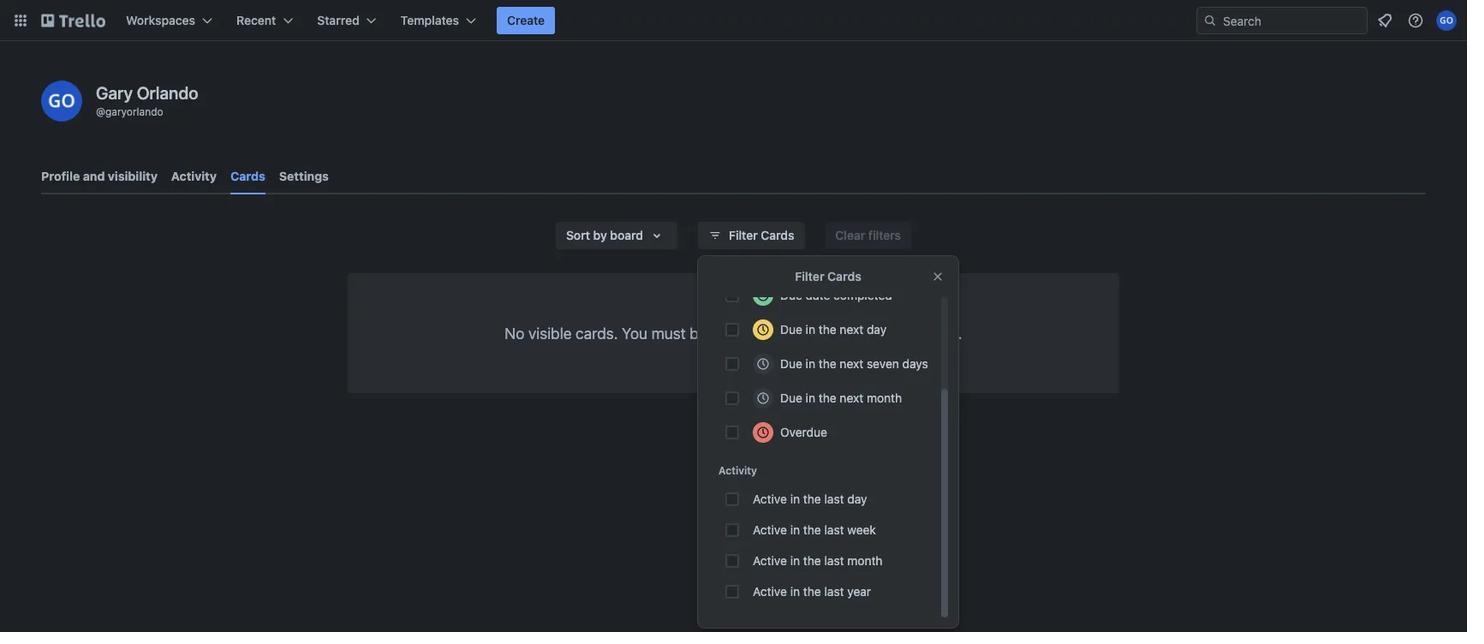 Task type: vqa. For each thing, say whether or not it's contained in the screenshot.
SEVEN
yes



Task type: locate. For each thing, give the bounding box(es) containing it.
1 vertical spatial cards
[[761, 228, 795, 242]]

2 vertical spatial next
[[840, 391, 864, 405]]

the
[[819, 323, 837, 337], [819, 357, 837, 371], [819, 391, 837, 405], [804, 492, 821, 506], [804, 523, 821, 537], [804, 554, 821, 568], [804, 585, 821, 599]]

1 vertical spatial day
[[848, 492, 868, 506]]

in for active in the last day
[[791, 492, 800, 506]]

last down the 'active in the last week'
[[825, 554, 844, 568]]

next for day
[[840, 323, 864, 337]]

last for year
[[825, 585, 844, 599]]

2 next from the top
[[840, 357, 864, 371]]

2 active from the top
[[753, 523, 787, 537]]

3 last from the top
[[825, 554, 844, 568]]

0 horizontal spatial to
[[759, 324, 773, 342]]

3 next from the top
[[840, 391, 864, 405]]

cards up due date completed
[[828, 269, 862, 284]]

recent
[[237, 13, 276, 27]]

recent button
[[226, 7, 304, 34]]

by
[[594, 228, 607, 242]]

day
[[867, 323, 887, 337], [848, 492, 868, 506]]

added
[[711, 324, 755, 342]]

in for due in the next seven days
[[806, 357, 816, 371]]

4 due from the top
[[781, 391, 803, 405]]

next
[[840, 323, 864, 337], [840, 357, 864, 371], [840, 391, 864, 405]]

3 active from the top
[[753, 554, 787, 568]]

week
[[848, 523, 876, 537]]

filter inside button
[[729, 228, 758, 242]]

due
[[781, 288, 803, 302], [781, 323, 803, 337], [781, 357, 803, 371], [781, 391, 803, 405]]

filter
[[729, 228, 758, 242], [795, 269, 825, 284]]

month down week
[[848, 554, 883, 568]]

workspaces
[[126, 13, 195, 27]]

no visible cards. you must be added to a card for it to appear here.
[[505, 324, 963, 342]]

the for due in the next day
[[819, 323, 837, 337]]

0 vertical spatial cards
[[230, 169, 265, 183]]

day up week
[[848, 492, 868, 506]]

month
[[867, 391, 902, 405], [848, 554, 883, 568]]

0 vertical spatial filter cards
[[729, 228, 795, 242]]

0 horizontal spatial filter cards
[[729, 228, 795, 242]]

in left for
[[806, 323, 816, 337]]

last left year
[[825, 585, 844, 599]]

gary orlando (garyorlando) image
[[1437, 10, 1458, 31], [41, 81, 82, 122]]

in
[[806, 323, 816, 337], [806, 357, 816, 371], [806, 391, 816, 405], [791, 492, 800, 506], [791, 523, 800, 537], [791, 554, 800, 568], [791, 585, 800, 599]]

search image
[[1204, 14, 1218, 27]]

gary orlando @ garyorlando
[[96, 82, 198, 117]]

year
[[848, 585, 872, 599]]

in for active in the last year
[[791, 585, 800, 599]]

in down active in the last month
[[791, 585, 800, 599]]

next up due in the next seven days
[[840, 323, 864, 337]]

it
[[846, 324, 855, 342]]

activity
[[171, 169, 217, 183], [719, 464, 757, 476]]

1 last from the top
[[825, 492, 844, 506]]

last left week
[[825, 523, 844, 537]]

in up the 'active in the last week'
[[791, 492, 800, 506]]

due left for
[[781, 323, 803, 337]]

due left date
[[781, 288, 803, 302]]

active
[[753, 492, 787, 506], [753, 523, 787, 537], [753, 554, 787, 568], [753, 585, 787, 599]]

active in the last month
[[753, 554, 883, 568]]

gary orlando (garyorlando) image right open information menu image
[[1437, 10, 1458, 31]]

visibility
[[108, 169, 158, 183]]

sort by board
[[566, 228, 644, 242]]

month down seven
[[867, 391, 902, 405]]

the down for
[[819, 357, 837, 371]]

gary orlando (garyorlando) image left @ in the top of the page
[[41, 81, 82, 122]]

1 vertical spatial next
[[840, 357, 864, 371]]

active in the last year
[[753, 585, 872, 599]]

active down active in the last day
[[753, 523, 787, 537]]

0 vertical spatial gary orlando (garyorlando) image
[[1437, 10, 1458, 31]]

starred
[[317, 13, 360, 27]]

0 vertical spatial day
[[867, 323, 887, 337]]

the up active in the last year
[[804, 554, 821, 568]]

in up active in the last year
[[791, 554, 800, 568]]

the down active in the last day
[[804, 523, 821, 537]]

1 horizontal spatial filter cards
[[795, 269, 862, 284]]

activity left cards link
[[171, 169, 217, 183]]

workspaces button
[[116, 7, 223, 34]]

Search field
[[1218, 8, 1368, 33]]

1 horizontal spatial cards
[[761, 228, 795, 242]]

orlando
[[137, 82, 198, 102]]

the for due in the next month
[[819, 391, 837, 405]]

cards inside filter cards button
[[761, 228, 795, 242]]

the for due in the next seven days
[[819, 357, 837, 371]]

visible
[[529, 324, 572, 342]]

1 vertical spatial month
[[848, 554, 883, 568]]

in up overdue
[[806, 391, 816, 405]]

0 vertical spatial filter
[[729, 228, 758, 242]]

3 due from the top
[[781, 357, 803, 371]]

1 vertical spatial gary orlando (garyorlando) image
[[41, 81, 82, 122]]

due for due in the next day
[[781, 323, 803, 337]]

active for active in the last year
[[753, 585, 787, 599]]

2 last from the top
[[825, 523, 844, 537]]

clear
[[836, 228, 866, 242]]

to right it at the right
[[858, 324, 872, 342]]

0 horizontal spatial filter
[[729, 228, 758, 242]]

activity link
[[171, 161, 217, 192]]

cards right activity link
[[230, 169, 265, 183]]

1 horizontal spatial filter
[[795, 269, 825, 284]]

cards left clear
[[761, 228, 795, 242]]

activity up active in the last day
[[719, 464, 757, 476]]

filter cards inside button
[[729, 228, 795, 242]]

overdue
[[781, 425, 828, 440]]

active up active in the last year
[[753, 554, 787, 568]]

the down active in the last month
[[804, 585, 821, 599]]

active down active in the last month
[[753, 585, 787, 599]]

next down it at the right
[[840, 357, 864, 371]]

cards
[[230, 169, 265, 183], [761, 228, 795, 242], [828, 269, 862, 284]]

in down card
[[806, 357, 816, 371]]

you
[[622, 324, 648, 342]]

1 horizontal spatial activity
[[719, 464, 757, 476]]

in down active in the last day
[[791, 523, 800, 537]]

0 vertical spatial month
[[867, 391, 902, 405]]

seven
[[867, 357, 900, 371]]

completed
[[834, 288, 893, 302]]

2 horizontal spatial cards
[[828, 269, 862, 284]]

filter cards
[[729, 228, 795, 242], [795, 269, 862, 284]]

to
[[759, 324, 773, 342], [858, 324, 872, 342]]

4 active from the top
[[753, 585, 787, 599]]

in for active in the last week
[[791, 523, 800, 537]]

templates
[[401, 13, 459, 27]]

0 vertical spatial activity
[[171, 169, 217, 183]]

last for day
[[825, 492, 844, 506]]

due for due date completed
[[781, 288, 803, 302]]

1 horizontal spatial to
[[858, 324, 872, 342]]

last
[[825, 492, 844, 506], [825, 523, 844, 537], [825, 554, 844, 568], [825, 585, 844, 599]]

the up overdue
[[819, 391, 837, 405]]

to left the a
[[759, 324, 773, 342]]

the up the 'active in the last week'
[[804, 492, 821, 506]]

4 last from the top
[[825, 585, 844, 599]]

due for due in the next month
[[781, 391, 803, 405]]

next for month
[[840, 391, 864, 405]]

1 next from the top
[[840, 323, 864, 337]]

due up overdue
[[781, 391, 803, 405]]

0 vertical spatial next
[[840, 323, 864, 337]]

active up the 'active in the last week'
[[753, 492, 787, 506]]

last up the 'active in the last week'
[[825, 492, 844, 506]]

day right it at the right
[[867, 323, 887, 337]]

2 to from the left
[[858, 324, 872, 342]]

0 horizontal spatial gary orlando (garyorlando) image
[[41, 81, 82, 122]]

open information menu image
[[1408, 12, 1425, 29]]

1 active from the top
[[753, 492, 787, 506]]

2 due from the top
[[781, 323, 803, 337]]

clear filters button
[[826, 222, 912, 249]]

in for active in the last month
[[791, 554, 800, 568]]

filter cards button
[[698, 222, 805, 249]]

the for active in the last year
[[804, 585, 821, 599]]

next down due in the next seven days
[[840, 391, 864, 405]]

due down the a
[[781, 357, 803, 371]]

settings
[[279, 169, 329, 183]]

1 due from the top
[[781, 288, 803, 302]]

the left it at the right
[[819, 323, 837, 337]]



Task type: describe. For each thing, give the bounding box(es) containing it.
active for active in the last day
[[753, 492, 787, 506]]

clear filters
[[836, 228, 901, 242]]

next for seven
[[840, 357, 864, 371]]

here.
[[928, 324, 963, 342]]

starred button
[[307, 7, 387, 34]]

close popover image
[[931, 270, 945, 284]]

settings link
[[279, 161, 329, 192]]

active for active in the last week
[[753, 523, 787, 537]]

0 horizontal spatial cards
[[230, 169, 265, 183]]

due in the next seven days
[[781, 357, 929, 371]]

profile and visibility
[[41, 169, 158, 183]]

active in the last week
[[753, 523, 876, 537]]

the for active in the last week
[[804, 523, 821, 537]]

cards link
[[230, 161, 265, 195]]

in for due in the next month
[[806, 391, 816, 405]]

1 to from the left
[[759, 324, 773, 342]]

card
[[789, 324, 819, 342]]

and
[[83, 169, 105, 183]]

active for active in the last month
[[753, 554, 787, 568]]

back to home image
[[41, 7, 105, 34]]

must
[[652, 324, 686, 342]]

gary
[[96, 82, 133, 102]]

garyorlando
[[105, 105, 163, 117]]

sort
[[566, 228, 590, 242]]

be
[[690, 324, 707, 342]]

0 notifications image
[[1375, 10, 1396, 31]]

due date completed
[[781, 288, 893, 302]]

date
[[806, 288, 831, 302]]

1 vertical spatial filter cards
[[795, 269, 862, 284]]

last for month
[[825, 554, 844, 568]]

month for due in the next month
[[867, 391, 902, 405]]

the for active in the last month
[[804, 554, 821, 568]]

2 vertical spatial cards
[[828, 269, 862, 284]]

due in the next day
[[781, 323, 887, 337]]

day for due in the next day
[[867, 323, 887, 337]]

days
[[903, 357, 929, 371]]

a
[[777, 324, 785, 342]]

0 horizontal spatial activity
[[171, 169, 217, 183]]

appear
[[876, 324, 924, 342]]

primary element
[[0, 0, 1468, 41]]

1 horizontal spatial gary orlando (garyorlando) image
[[1437, 10, 1458, 31]]

1 vertical spatial filter
[[795, 269, 825, 284]]

last for week
[[825, 523, 844, 537]]

profile and visibility link
[[41, 161, 158, 192]]

day for active in the last day
[[848, 492, 868, 506]]

due for due in the next seven days
[[781, 357, 803, 371]]

create
[[507, 13, 545, 27]]

month for active in the last month
[[848, 554, 883, 568]]

active in the last day
[[753, 492, 868, 506]]

1 vertical spatial activity
[[719, 464, 757, 476]]

templates button
[[390, 7, 487, 34]]

in for due in the next day
[[806, 323, 816, 337]]

no
[[505, 324, 525, 342]]

the for active in the last day
[[804, 492, 821, 506]]

board
[[610, 228, 644, 242]]

sort by board button
[[556, 222, 678, 249]]

create button
[[497, 7, 555, 34]]

due in the next month
[[781, 391, 902, 405]]

profile
[[41, 169, 80, 183]]

@
[[96, 105, 105, 117]]

filters
[[869, 228, 901, 242]]

for
[[823, 324, 842, 342]]

cards.
[[576, 324, 618, 342]]



